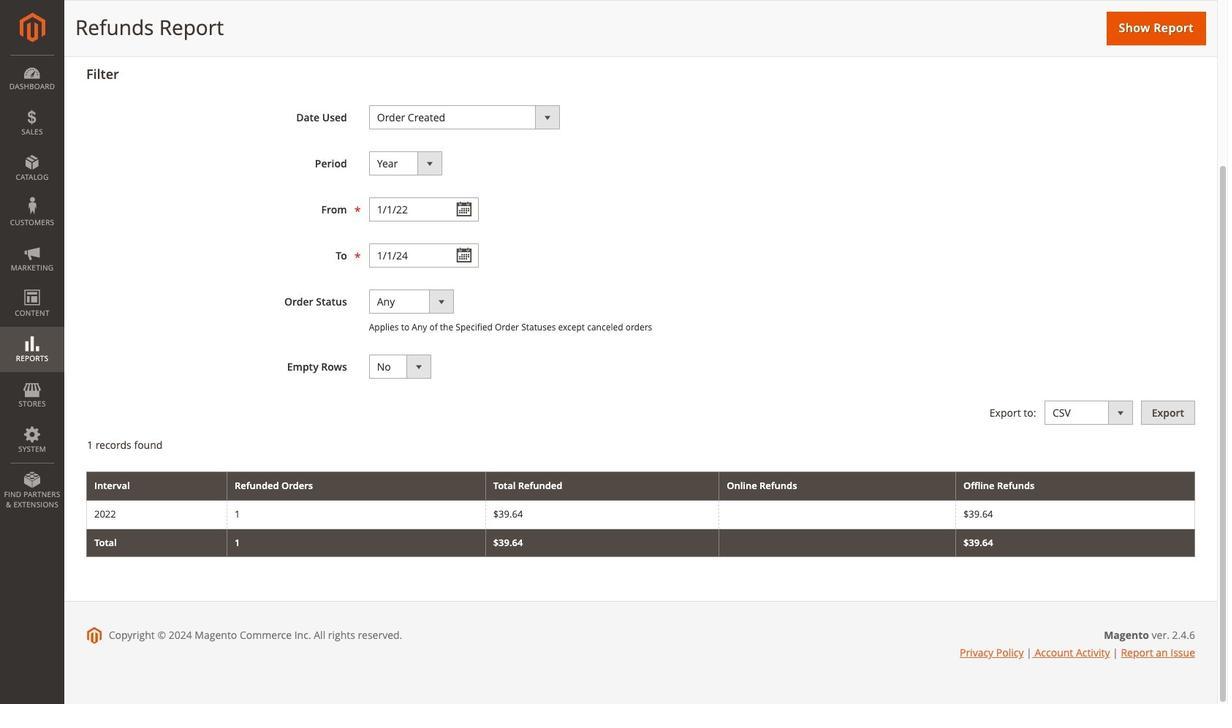 Task type: vqa. For each thing, say whether or not it's contained in the screenshot.
'tab list'
no



Task type: locate. For each thing, give the bounding box(es) containing it.
magento admin panel image
[[19, 12, 45, 42]]

None text field
[[369, 197, 479, 221]]

menu bar
[[0, 55, 64, 517]]

None text field
[[369, 243, 479, 268]]



